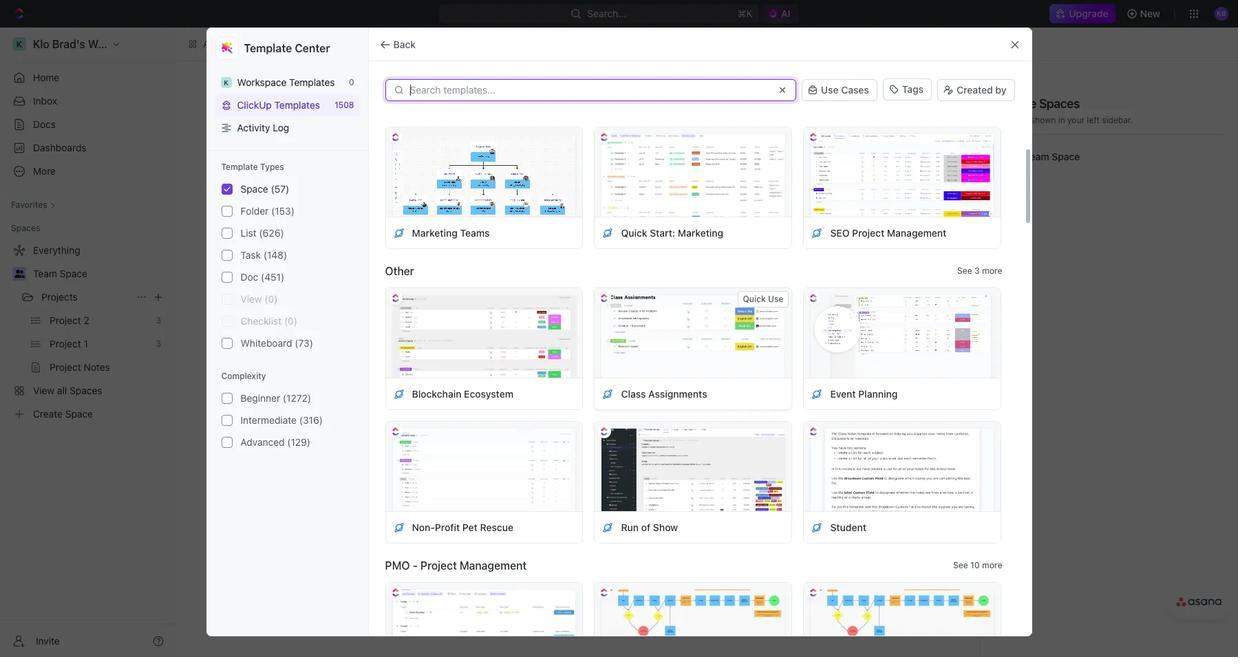 Task type: locate. For each thing, give the bounding box(es) containing it.
0 vertical spatial more
[[983, 266, 1003, 276]]

klo brad's workspace, , element
[[221, 77, 232, 88]]

templates up activity log button
[[274, 99, 320, 111]]

activity
[[237, 122, 270, 134]]

use cases
[[821, 84, 870, 96]]

1 vertical spatial team space
[[33, 268, 87, 280]]

1 vertical spatial quick
[[743, 294, 766, 304]]

team space up projects
[[33, 268, 87, 280]]

1 vertical spatial (0)
[[284, 315, 297, 327]]

(57)
[[271, 183, 289, 195]]

None checkbox
[[221, 184, 232, 195], [221, 228, 232, 239], [221, 250, 232, 261], [221, 272, 232, 283], [221, 316, 232, 327], [221, 338, 232, 349], [221, 184, 232, 195], [221, 228, 232, 239], [221, 250, 232, 261], [221, 272, 232, 283], [221, 316, 232, 327], [221, 338, 232, 349]]

team space, , element
[[1001, 149, 1017, 165]]

more inside button
[[983, 266, 1003, 276]]

clickup
[[237, 99, 272, 111]]

all spaces down workspace at the top left of page
[[207, 91, 301, 114]]

spaces inside the sidebar navigation
[[11, 223, 40, 233]]

projects link
[[41, 286, 131, 308]]

1 vertical spatial see
[[954, 561, 969, 571]]

non-
[[412, 522, 435, 533]]

run
[[621, 522, 639, 533]]

more for other
[[983, 266, 1003, 276]]

new space
[[901, 97, 952, 109]]

team right user group icon
[[33, 268, 57, 280]]

3
[[975, 266, 980, 276]]

0 vertical spatial new
[[1141, 8, 1161, 19]]

1 vertical spatial more
[[983, 561, 1003, 571]]

seo project management
[[831, 227, 947, 239]]

spaces down favorites
[[11, 223, 40, 233]]

space down tags
[[924, 97, 952, 109]]

1 horizontal spatial project
[[853, 227, 885, 239]]

back
[[394, 38, 416, 50]]

(626)
[[259, 227, 284, 239]]

beginner (1272)
[[241, 393, 311, 404]]

0 vertical spatial quick
[[621, 227, 648, 239]]

list (626)
[[241, 227, 284, 239]]

activity log button
[[215, 116, 360, 139]]

visible spaces spaces shown in your left sidebar.
[[1001, 96, 1134, 125]]

1 horizontal spatial team
[[1025, 151, 1050, 163]]

intermediate (316)
[[241, 415, 323, 426]]

1 vertical spatial search...
[[912, 127, 952, 138]]

use inside button
[[821, 84, 839, 96]]

use cases button
[[802, 79, 878, 101]]

advanced (129)
[[241, 437, 311, 448]]

template for template center
[[244, 42, 292, 54]]

complexity
[[221, 371, 266, 381]]

center
[[295, 42, 330, 54]]

favorites
[[11, 200, 47, 210]]

beginner
[[241, 393, 280, 404]]

1 horizontal spatial quick
[[743, 294, 766, 304]]

tree
[[6, 240, 169, 426]]

upgrade link
[[1050, 4, 1116, 23]]

team right team space, , element
[[1025, 151, 1050, 163]]

1 vertical spatial use
[[768, 294, 784, 304]]

pmo
[[385, 560, 410, 572]]

more right 10 at right
[[983, 561, 1003, 571]]

search... inside button
[[912, 127, 952, 138]]

template types
[[221, 162, 284, 172]]

1 vertical spatial team
[[33, 268, 57, 280]]

1 horizontal spatial search...
[[912, 127, 952, 138]]

seo
[[831, 227, 850, 239]]

class
[[621, 388, 646, 400]]

0 vertical spatial (0)
[[265, 293, 278, 305]]

0 vertical spatial use
[[821, 84, 839, 96]]

1 more from the top
[[983, 266, 1003, 276]]

space up projects link
[[60, 268, 87, 280]]

1 vertical spatial new
[[901, 97, 921, 109]]

team space
[[1025, 151, 1081, 163], [33, 268, 87, 280]]

0 vertical spatial templates
[[289, 76, 335, 88]]

1 vertical spatial templates
[[274, 99, 320, 111]]

(451)
[[261, 271, 285, 283]]

quick inside button
[[743, 294, 766, 304]]

more for pmo - project management
[[983, 561, 1003, 571]]

0 horizontal spatial marketing
[[412, 227, 458, 239]]

see left 3
[[958, 266, 973, 276]]

None checkbox
[[221, 206, 232, 217], [221, 294, 232, 305], [221, 206, 232, 217], [221, 294, 232, 305]]

team space down shown on the top of the page
[[1025, 151, 1081, 163]]

0 vertical spatial see
[[958, 266, 973, 276]]

marketing teams
[[412, 227, 490, 239]]

marketing
[[412, 227, 458, 239], [678, 227, 724, 239]]

0 horizontal spatial quick
[[621, 227, 648, 239]]

1 vertical spatial template
[[221, 162, 258, 172]]

0 vertical spatial team
[[1025, 151, 1050, 163]]

blockchain
[[412, 388, 462, 400]]

0 horizontal spatial team space
[[33, 268, 87, 280]]

see left 10 at right
[[954, 561, 969, 571]]

2 more from the top
[[983, 561, 1003, 571]]

created by
[[957, 84, 1007, 96]]

left
[[1088, 115, 1100, 125]]

1 horizontal spatial team space
[[1025, 151, 1081, 163]]

see 10 more
[[954, 561, 1003, 571]]

rescue
[[480, 522, 514, 533]]

sidebar.
[[1103, 115, 1134, 125]]

see 3 more
[[958, 266, 1003, 276]]

1 horizontal spatial new
[[1141, 8, 1161, 19]]

search...
[[588, 8, 627, 19], [912, 127, 952, 138]]

spaces up in
[[1040, 96, 1080, 111]]

(0) right the view
[[265, 293, 278, 305]]

Beginner (1272) checkbox
[[221, 393, 232, 404]]

profit
[[435, 522, 460, 533]]

new right upgrade
[[1141, 8, 1161, 19]]

marketing right start: at the right top of page
[[678, 227, 724, 239]]

see
[[958, 266, 973, 276], [954, 561, 969, 571]]

(0) up (73)
[[284, 315, 297, 327]]

doc
[[241, 271, 258, 283]]

visible
[[1001, 96, 1037, 111]]

pet
[[463, 522, 478, 533]]

all spaces up k
[[203, 38, 249, 50]]

new down tags
[[901, 97, 921, 109]]

space up folder
[[241, 183, 268, 195]]

0 vertical spatial template
[[244, 42, 292, 54]]

0 horizontal spatial team
[[33, 268, 57, 280]]

0 horizontal spatial project
[[421, 560, 457, 572]]

templates down center
[[289, 76, 335, 88]]

spaces up k
[[217, 38, 249, 50]]

0 horizontal spatial (0)
[[265, 293, 278, 305]]

(0) for view (0)
[[265, 293, 278, 305]]

space down in
[[1052, 151, 1081, 163]]

0 horizontal spatial management
[[460, 560, 527, 572]]

tree containing team space
[[6, 240, 169, 426]]

see 3 more button
[[952, 263, 1008, 280]]

doc (451)
[[241, 271, 285, 283]]

whiteboard
[[241, 337, 292, 349]]

new for new space
[[901, 97, 921, 109]]

1 horizontal spatial marketing
[[678, 227, 724, 239]]

0 horizontal spatial use
[[768, 294, 784, 304]]

all
[[203, 38, 214, 50], [207, 91, 230, 114], [550, 282, 560, 293]]

0 vertical spatial team space
[[1025, 151, 1081, 163]]

0 horizontal spatial new
[[901, 97, 921, 109]]

types
[[260, 162, 284, 172]]

more right 3
[[983, 266, 1003, 276]]

by
[[996, 84, 1007, 96]]

1 horizontal spatial (0)
[[284, 315, 297, 327]]

use
[[821, 84, 839, 96], [768, 294, 784, 304]]

checklist
[[241, 315, 282, 327]]

templates
[[289, 76, 335, 88], [274, 99, 320, 111]]

see inside see 3 more button
[[958, 266, 973, 276]]

template left the types
[[221, 162, 258, 172]]

quick
[[621, 227, 648, 239], [743, 294, 766, 304]]

new space button
[[881, 92, 960, 114]]

more inside "button"
[[983, 561, 1003, 571]]

folder
[[241, 205, 269, 217]]

all spaces
[[203, 38, 249, 50], [207, 91, 301, 114]]

use inside button
[[768, 294, 784, 304]]

templates for clickup templates
[[274, 99, 320, 111]]

project right seo
[[853, 227, 885, 239]]

new
[[1141, 8, 1161, 19], [901, 97, 921, 109]]

-
[[413, 560, 418, 572]]

0 vertical spatial management
[[888, 227, 947, 239]]

view (0)
[[241, 293, 278, 305]]

activity log
[[237, 122, 289, 134]]

quick use
[[743, 294, 784, 304]]

event planning
[[831, 388, 898, 400]]

student
[[831, 522, 867, 533]]

see inside see 10 more "button"
[[954, 561, 969, 571]]

0 horizontal spatial search...
[[588, 8, 627, 19]]

1 horizontal spatial use
[[821, 84, 839, 96]]

template up workspace at the top left of page
[[244, 42, 292, 54]]

(148)
[[264, 249, 287, 261]]

project right - at the left bottom of page
[[421, 560, 457, 572]]

marketing left the teams
[[412, 227, 458, 239]]



Task type: vqa. For each thing, say whether or not it's contained in the screenshot.
the leftmost Project Notes
no



Task type: describe. For each thing, give the bounding box(es) containing it.
space (57)
[[241, 183, 289, 195]]

advanced
[[241, 437, 285, 448]]

0 vertical spatial project
[[853, 227, 885, 239]]

tree inside the sidebar navigation
[[6, 240, 169, 426]]

upgrade
[[1070, 8, 1109, 19]]

1 marketing from the left
[[412, 227, 458, 239]]

in
[[1059, 115, 1066, 125]]

created
[[957, 84, 993, 96]]

non-profit pet rescue
[[412, 522, 514, 533]]

home
[[33, 72, 59, 83]]

(316)
[[299, 415, 323, 426]]

1 vertical spatial project
[[421, 560, 457, 572]]

projects
[[41, 291, 78, 303]]

1508
[[335, 100, 354, 110]]

whiteboard (73)
[[241, 337, 313, 349]]

space inside button
[[924, 97, 952, 109]]

dashboards link
[[6, 137, 169, 159]]

see for other
[[958, 266, 973, 276]]

(0) for checklist (0)
[[284, 315, 297, 327]]

quick for quick use
[[743, 294, 766, 304]]

1 horizontal spatial management
[[888, 227, 947, 239]]

0
[[349, 77, 354, 87]]

(153)
[[271, 205, 295, 217]]

task
[[241, 249, 261, 261]]

cases
[[842, 84, 870, 96]]

joined
[[593, 282, 616, 293]]

dashboards
[[33, 142, 86, 154]]

spaces left joined
[[562, 282, 591, 293]]

Search templates... text field
[[410, 85, 769, 96]]

home link
[[6, 67, 169, 89]]

tags
[[903, 83, 924, 95]]

spaces down workspace at the top left of page
[[234, 91, 301, 114]]

2 vertical spatial all
[[550, 282, 560, 293]]

(129)
[[287, 437, 311, 448]]

sidebar navigation
[[0, 28, 176, 658]]

⌘k
[[738, 8, 753, 19]]

1 vertical spatial management
[[460, 560, 527, 572]]

assignments
[[649, 388, 708, 400]]

team space inside the sidebar navigation
[[33, 268, 87, 280]]

team space link
[[33, 263, 167, 285]]

folder (153)
[[241, 205, 295, 217]]

favorites button
[[6, 197, 61, 213]]

inbox
[[33, 95, 57, 107]]

spaces down visible at the right top of page
[[1001, 115, 1029, 125]]

k
[[224, 78, 229, 86]]

space inside tree
[[60, 268, 87, 280]]

tags button
[[883, 78, 932, 101]]

0 vertical spatial search...
[[588, 8, 627, 19]]

class assignments
[[621, 388, 708, 400]]

log
[[273, 122, 289, 134]]

other
[[385, 265, 414, 277]]

blockchain ecosystem
[[412, 388, 514, 400]]

tags button
[[883, 78, 932, 102]]

new for new
[[1141, 8, 1161, 19]]

shown
[[1031, 115, 1056, 125]]

intermediate
[[241, 415, 297, 426]]

your
[[1068, 115, 1085, 125]]

task (148)
[[241, 249, 287, 261]]

see 10 more button
[[948, 558, 1008, 574]]

team inside team space link
[[33, 268, 57, 280]]

0 vertical spatial all spaces
[[203, 38, 249, 50]]

Advanced (129) checkbox
[[221, 437, 232, 448]]

2 marketing from the left
[[678, 227, 724, 239]]

see for pmo - project management
[[954, 561, 969, 571]]

inbox link
[[6, 90, 169, 112]]

planning
[[859, 388, 898, 400]]

run of show
[[621, 522, 678, 533]]

use cases button
[[802, 78, 878, 103]]

quick for quick start: marketing
[[621, 227, 648, 239]]

user group image
[[14, 270, 24, 278]]

pmo - project management
[[385, 560, 527, 572]]

Intermediate (316) checkbox
[[221, 415, 232, 426]]

teams
[[460, 227, 490, 239]]

start:
[[650, 227, 676, 239]]

templates for workspace templates
[[289, 76, 335, 88]]

ecosystem
[[464, 388, 514, 400]]

template for template types
[[221, 162, 258, 172]]

show
[[653, 522, 678, 533]]

0 vertical spatial all
[[203, 38, 214, 50]]

of
[[642, 522, 651, 533]]

workspace templates
[[237, 76, 335, 88]]

docs
[[33, 118, 56, 130]]

workspace
[[237, 76, 287, 88]]

view
[[241, 293, 262, 305]]

1 vertical spatial all spaces
[[207, 91, 301, 114]]

back button
[[374, 33, 424, 55]]

10
[[971, 561, 980, 571]]

quick use button
[[738, 291, 789, 308]]

template center
[[244, 42, 330, 54]]

search... button
[[893, 122, 960, 144]]

(1272)
[[283, 393, 311, 404]]

clickup templates
[[237, 99, 320, 111]]

quick start: marketing
[[621, 227, 724, 239]]

(73)
[[295, 337, 313, 349]]

invite
[[36, 635, 60, 647]]

1 vertical spatial all
[[207, 91, 230, 114]]

created by button
[[938, 79, 1015, 101]]



